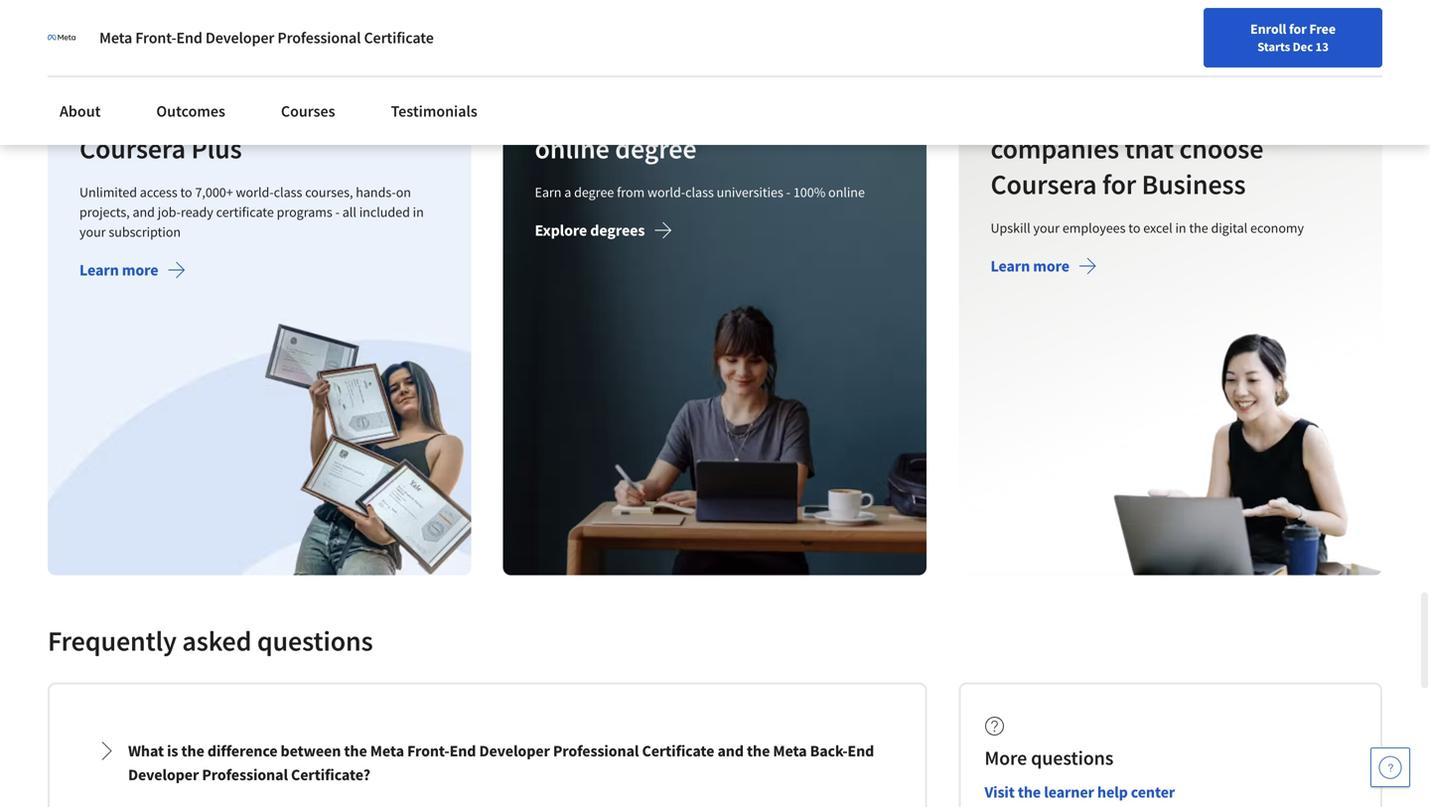 Task type: vqa. For each thing, say whether or not it's contained in the screenshot.
the top "online"
yes



Task type: locate. For each thing, give the bounding box(es) containing it.
more
[[1033, 256, 1070, 276], [122, 260, 158, 280]]

- left all
[[335, 203, 340, 221]]

learn more down 'subscription'
[[79, 260, 158, 280]]

learn more link down upskill
[[991, 256, 1097, 281]]

1 horizontal spatial online
[[829, 183, 865, 201]]

courses link
[[269, 89, 347, 133]]

1 horizontal spatial certificate
[[642, 742, 715, 761]]

2 vertical spatial developer
[[128, 765, 199, 785]]

world-
[[236, 183, 274, 201], [648, 183, 686, 201]]

0 horizontal spatial meta
[[99, 28, 132, 48]]

degrees
[[591, 220, 645, 240]]

courses
[[281, 101, 335, 121]]

choose
[[1179, 131, 1264, 166]]

online right 100%
[[829, 183, 865, 201]]

1 horizontal spatial coursera
[[991, 167, 1097, 202]]

1 horizontal spatial with
[[781, 95, 834, 130]]

online down advance
[[535, 131, 610, 166]]

1 vertical spatial developer
[[479, 742, 550, 761]]

employees
[[1063, 219, 1126, 237]]

0 horizontal spatial online
[[535, 131, 610, 166]]

unlimited access to 7,000+ world-class courses, hands-on projects, and job-ready certificate programs - all included in your subscription
[[79, 183, 424, 241]]

center
[[1131, 783, 1175, 803]]

career
[[700, 95, 775, 130]]

0 horizontal spatial to
[[180, 183, 192, 201]]

world- for from
[[648, 183, 686, 201]]

coursera down open
[[79, 131, 186, 166]]

in right excel
[[1176, 219, 1187, 237]]

questions right asked
[[257, 624, 373, 659]]

meta up certificate?
[[370, 742, 404, 761]]

programs
[[277, 203, 333, 221]]

1 vertical spatial questions
[[1031, 746, 1114, 771]]

testimonials link
[[379, 89, 490, 133]]

learn more
[[991, 256, 1070, 276], [79, 260, 158, 280]]

the
[[1189, 219, 1208, 237], [181, 742, 204, 761], [344, 742, 367, 761], [747, 742, 770, 761], [1018, 783, 1041, 803]]

certificate inside what is the difference between the meta front-end developer professional certificate and the meta back-end developer professional certificate?
[[642, 742, 715, 761]]

professional
[[278, 28, 361, 48], [553, 742, 639, 761], [202, 765, 288, 785]]

1 horizontal spatial degree
[[615, 131, 697, 166]]

for inside join over 3,400 global companies that choose coursera for business
[[1102, 167, 1136, 202]]

business
[[1142, 167, 1246, 202]]

for
[[1289, 20, 1307, 38], [1102, 167, 1136, 202]]

questions up learner at right bottom
[[1031, 746, 1114, 771]]

visit the learner help center
[[985, 783, 1175, 803]]

0 vertical spatial coursera
[[79, 131, 186, 166]]

1 horizontal spatial front-
[[407, 742, 450, 761]]

the left digital
[[1189, 219, 1208, 237]]

- left 100%
[[787, 183, 791, 201]]

1 vertical spatial and
[[718, 742, 744, 761]]

end
[[176, 28, 202, 48], [450, 742, 476, 761], [848, 742, 874, 761]]

0 horizontal spatial your
[[79, 223, 106, 241]]

with inside open new doors with coursera plus
[[278, 95, 331, 130]]

your down projects, at top left
[[79, 223, 106, 241]]

0 horizontal spatial world-
[[236, 183, 274, 201]]

and inside unlimited access to 7,000+ world-class courses, hands-on projects, and job-ready certificate programs - all included in your subscription
[[133, 203, 155, 221]]

about
[[60, 101, 101, 121]]

your inside unlimited access to 7,000+ world-class courses, hands-on projects, and job-ready certificate programs - all included in your subscription
[[79, 223, 106, 241]]

front-
[[135, 28, 176, 48], [407, 742, 450, 761]]

100%
[[794, 183, 826, 201]]

visit the learner help center link
[[985, 783, 1175, 803]]

over
[[1048, 95, 1101, 130]]

more down 'employees'
[[1033, 256, 1070, 276]]

0 horizontal spatial learn
[[79, 260, 119, 280]]

1 vertical spatial online
[[829, 183, 865, 201]]

world- for 7,000+
[[236, 183, 274, 201]]

learn more down upskill
[[991, 256, 1070, 276]]

online inside advance your career with an online degree
[[535, 131, 610, 166]]

certificate
[[364, 28, 434, 48], [642, 742, 715, 761]]

- inside unlimited access to 7,000+ world-class courses, hands-on projects, and job-ready certificate programs - all included in your subscription
[[335, 203, 340, 221]]

learn down projects, at top left
[[79, 260, 119, 280]]

and left back-
[[718, 742, 744, 761]]

1 with from the left
[[278, 95, 331, 130]]

in inside unlimited access to 7,000+ world-class courses, hands-on projects, and job-ready certificate programs - all included in your subscription
[[413, 203, 424, 221]]

-
[[787, 183, 791, 201], [335, 203, 340, 221]]

0 horizontal spatial developer
[[128, 765, 199, 785]]

explore degrees
[[535, 220, 645, 240]]

1 horizontal spatial your
[[641, 95, 695, 130]]

0 vertical spatial developer
[[206, 28, 274, 48]]

meta front-end developer professional certificate
[[99, 28, 434, 48]]

0 horizontal spatial questions
[[257, 624, 373, 659]]

1 horizontal spatial developer
[[206, 28, 274, 48]]

difference
[[207, 742, 278, 761]]

and inside what is the difference between the meta front-end developer professional certificate and the meta back-end developer professional certificate?
[[718, 742, 744, 761]]

in right included
[[413, 203, 424, 221]]

0 vertical spatial questions
[[257, 624, 373, 659]]

in
[[413, 203, 424, 221], [1176, 219, 1187, 237]]

more for left learn more link
[[122, 260, 158, 280]]

with for doors
[[278, 95, 331, 130]]

developer
[[206, 28, 274, 48], [479, 742, 550, 761], [128, 765, 199, 785]]

more
[[985, 746, 1027, 771]]

class for universities
[[686, 183, 714, 201]]

0 horizontal spatial coursera
[[79, 131, 186, 166]]

help
[[1098, 783, 1128, 803]]

front- inside what is the difference between the meta front-end developer professional certificate and the meta back-end developer professional certificate?
[[407, 742, 450, 761]]

1 horizontal spatial class
[[686, 183, 714, 201]]

class
[[274, 183, 302, 201], [686, 183, 714, 201]]

meta up the coursera plus "image"
[[99, 28, 132, 48]]

what is the difference between the meta front-end developer professional certificate and the meta back-end developer professional certificate?
[[128, 742, 874, 785]]

0 horizontal spatial front-
[[135, 28, 176, 48]]

world- right 'from'
[[648, 183, 686, 201]]

with left 'an'
[[781, 95, 834, 130]]

your inside advance your career with an online degree
[[641, 95, 695, 130]]

with
[[278, 95, 331, 130], [781, 95, 834, 130]]

world- up certificate
[[236, 183, 274, 201]]

open
[[79, 95, 143, 130]]

1 vertical spatial to
[[1129, 219, 1141, 237]]

1 vertical spatial certificate
[[642, 742, 715, 761]]

1 horizontal spatial for
[[1289, 20, 1307, 38]]

meta left back-
[[773, 742, 807, 761]]

for up dec at the right
[[1289, 20, 1307, 38]]

2 with from the left
[[781, 95, 834, 130]]

0 horizontal spatial end
[[176, 28, 202, 48]]

your
[[641, 95, 695, 130], [1033, 219, 1060, 237], [79, 223, 106, 241]]

ready
[[181, 203, 213, 221]]

2 horizontal spatial your
[[1033, 219, 1060, 237]]

is
[[167, 742, 178, 761]]

your for upskill
[[1033, 219, 1060, 237]]

0 horizontal spatial certificate
[[364, 28, 434, 48]]

class left universities
[[686, 183, 714, 201]]

0 vertical spatial to
[[180, 183, 192, 201]]

online
[[535, 131, 610, 166], [829, 183, 865, 201]]

0 horizontal spatial class
[[274, 183, 302, 201]]

menu item
[[1051, 20, 1179, 84]]

learn more link down 'subscription'
[[79, 260, 186, 285]]

world- inside unlimited access to 7,000+ world-class courses, hands-on projects, and job-ready certificate programs - all included in your subscription
[[236, 183, 274, 201]]

to
[[180, 183, 192, 201], [1129, 219, 1141, 237]]

degree right the a
[[574, 183, 614, 201]]

coursera
[[79, 131, 186, 166], [991, 167, 1097, 202]]

more questions
[[985, 746, 1114, 771]]

degree up 'from'
[[615, 131, 697, 166]]

meta
[[99, 28, 132, 48], [370, 742, 404, 761], [773, 742, 807, 761]]

learn more link
[[991, 256, 1097, 281], [79, 260, 186, 285]]

learn
[[991, 256, 1030, 276], [79, 260, 119, 280]]

1 vertical spatial degree
[[574, 183, 614, 201]]

1 vertical spatial -
[[335, 203, 340, 221]]

0 horizontal spatial with
[[278, 95, 331, 130]]

0 vertical spatial degree
[[615, 131, 697, 166]]

1 vertical spatial coursera
[[991, 167, 1097, 202]]

your left career at the top of page
[[641, 95, 695, 130]]

for down that
[[1102, 167, 1136, 202]]

from
[[617, 183, 645, 201]]

1 class from the left
[[274, 183, 302, 201]]

0 vertical spatial and
[[133, 203, 155, 221]]

coursera down companies
[[991, 167, 1097, 202]]

1 horizontal spatial learn more link
[[991, 256, 1097, 281]]

digital
[[1211, 219, 1248, 237]]

1 vertical spatial front-
[[407, 742, 450, 761]]

1 horizontal spatial more
[[1033, 256, 1070, 276]]

more down 'subscription'
[[122, 260, 158, 280]]

learn down upskill
[[991, 256, 1030, 276]]

0 horizontal spatial -
[[335, 203, 340, 221]]

earn a degree from world-class universities - 100% online
[[535, 183, 865, 201]]

universities
[[717, 183, 784, 201]]

0 horizontal spatial in
[[413, 203, 424, 221]]

what is the difference between the meta front-end developer professional certificate and the meta back-end developer professional certificate? button
[[80, 724, 894, 803]]

and
[[133, 203, 155, 221], [718, 742, 744, 761]]

to up ready
[[180, 183, 192, 201]]

access
[[140, 183, 178, 201]]

0 vertical spatial online
[[535, 131, 610, 166]]

2 class from the left
[[686, 183, 714, 201]]

on
[[396, 183, 411, 201]]

frequently asked questions
[[48, 624, 373, 659]]

None search field
[[283, 12, 611, 52]]

show notifications image
[[1200, 25, 1223, 49]]

questions
[[257, 624, 373, 659], [1031, 746, 1114, 771]]

the right visit
[[1018, 783, 1041, 803]]

your right upskill
[[1033, 219, 1060, 237]]

1 horizontal spatial learn
[[991, 256, 1030, 276]]

visit
[[985, 783, 1015, 803]]

earn
[[535, 183, 562, 201]]

1 world- from the left
[[236, 183, 274, 201]]

with right 'doors'
[[278, 95, 331, 130]]

and up 'subscription'
[[133, 203, 155, 221]]

with inside advance your career with an online degree
[[781, 95, 834, 130]]

0 vertical spatial -
[[787, 183, 791, 201]]

outcomes link
[[144, 89, 237, 133]]

0 horizontal spatial more
[[122, 260, 158, 280]]

coursera plus image
[[79, 70, 199, 83]]

to left excel
[[1129, 219, 1141, 237]]

advance
[[535, 95, 635, 130]]

0 horizontal spatial for
[[1102, 167, 1136, 202]]

1 horizontal spatial learn more
[[991, 256, 1070, 276]]

what
[[128, 742, 164, 761]]

coursera inside join over 3,400 global companies that choose coursera for business
[[991, 167, 1097, 202]]

1 horizontal spatial end
[[450, 742, 476, 761]]

2 world- from the left
[[648, 183, 686, 201]]

class up programs
[[274, 183, 302, 201]]

explore degrees link
[[535, 220, 673, 245]]

0 vertical spatial for
[[1289, 20, 1307, 38]]

0 horizontal spatial and
[[133, 203, 155, 221]]

1 vertical spatial for
[[1102, 167, 1136, 202]]

1 horizontal spatial and
[[718, 742, 744, 761]]

learner
[[1044, 783, 1095, 803]]

1 horizontal spatial world-
[[648, 183, 686, 201]]

class inside unlimited access to 7,000+ world-class courses, hands-on projects, and job-ready certificate programs - all included in your subscription
[[274, 183, 302, 201]]



Task type: describe. For each thing, give the bounding box(es) containing it.
advance your career with an online degree
[[535, 95, 869, 166]]

degree inside advance your career with an online degree
[[615, 131, 697, 166]]

included
[[359, 203, 410, 221]]

testimonials
[[391, 101, 478, 121]]

the up certificate?
[[344, 742, 367, 761]]

learn for left learn more link
[[79, 260, 119, 280]]

0 vertical spatial front-
[[135, 28, 176, 48]]

coursera image
[[24, 16, 150, 48]]

back-
[[810, 742, 848, 761]]

0 vertical spatial certificate
[[364, 28, 434, 48]]

help center image
[[1379, 756, 1403, 780]]

outcomes
[[156, 101, 225, 121]]

job-
[[158, 203, 181, 221]]

1 horizontal spatial -
[[787, 183, 791, 201]]

1 horizontal spatial meta
[[370, 742, 404, 761]]

about link
[[48, 89, 113, 133]]

companies
[[991, 131, 1119, 166]]

coursera inside open new doors with coursera plus
[[79, 131, 186, 166]]

learn for the right learn more link
[[991, 256, 1030, 276]]

1 vertical spatial professional
[[553, 742, 639, 761]]

plus
[[191, 131, 242, 166]]

excel
[[1143, 219, 1173, 237]]

hands-
[[356, 183, 396, 201]]

join over 3,400 global companies that choose coursera for business
[[991, 95, 1264, 202]]

free
[[1310, 20, 1336, 38]]

subscription
[[109, 223, 181, 241]]

upskill
[[991, 219, 1031, 237]]

upskill your employees to excel in the digital economy
[[991, 219, 1304, 237]]

0 horizontal spatial degree
[[574, 183, 614, 201]]

0 horizontal spatial learn more
[[79, 260, 158, 280]]

0 vertical spatial professional
[[278, 28, 361, 48]]

projects,
[[79, 203, 130, 221]]

the left back-
[[747, 742, 770, 761]]

your for advance
[[641, 95, 695, 130]]

13
[[1316, 39, 1329, 55]]

meta image
[[48, 24, 76, 52]]

frequently
[[48, 624, 177, 659]]

certificate
[[216, 203, 274, 221]]

2 horizontal spatial developer
[[479, 742, 550, 761]]

that
[[1125, 131, 1174, 166]]

1 horizontal spatial to
[[1129, 219, 1141, 237]]

to inside unlimited access to 7,000+ world-class courses, hands-on projects, and job-ready certificate programs - all included in your subscription
[[180, 183, 192, 201]]

0 horizontal spatial learn more link
[[79, 260, 186, 285]]

2 horizontal spatial meta
[[773, 742, 807, 761]]

dec
[[1293, 39, 1313, 55]]

join
[[991, 95, 1042, 130]]

explore
[[535, 220, 587, 240]]

new
[[149, 95, 199, 130]]

enroll
[[1251, 20, 1287, 38]]

2 horizontal spatial end
[[848, 742, 874, 761]]

a
[[565, 183, 572, 201]]

for inside enroll for free starts dec 13
[[1289, 20, 1307, 38]]

all
[[342, 203, 357, 221]]

the right is
[[181, 742, 204, 761]]

2 vertical spatial professional
[[202, 765, 288, 785]]

with for career
[[781, 95, 834, 130]]

open new doors with coursera plus
[[79, 95, 331, 166]]

starts
[[1258, 39, 1291, 55]]

between
[[281, 742, 341, 761]]

doors
[[204, 95, 272, 130]]

unlimited
[[79, 183, 137, 201]]

more for the right learn more link
[[1033, 256, 1070, 276]]

1 horizontal spatial questions
[[1031, 746, 1114, 771]]

1 horizontal spatial in
[[1176, 219, 1187, 237]]

courses,
[[305, 183, 353, 201]]

an
[[839, 95, 869, 130]]

class for courses,
[[274, 183, 302, 201]]

7,000+
[[195, 183, 233, 201]]

3,400
[[1106, 95, 1170, 130]]

economy
[[1251, 219, 1304, 237]]

certificate?
[[291, 765, 370, 785]]

enroll for free starts dec 13
[[1251, 20, 1336, 55]]

global
[[1176, 95, 1250, 130]]

asked
[[182, 624, 252, 659]]



